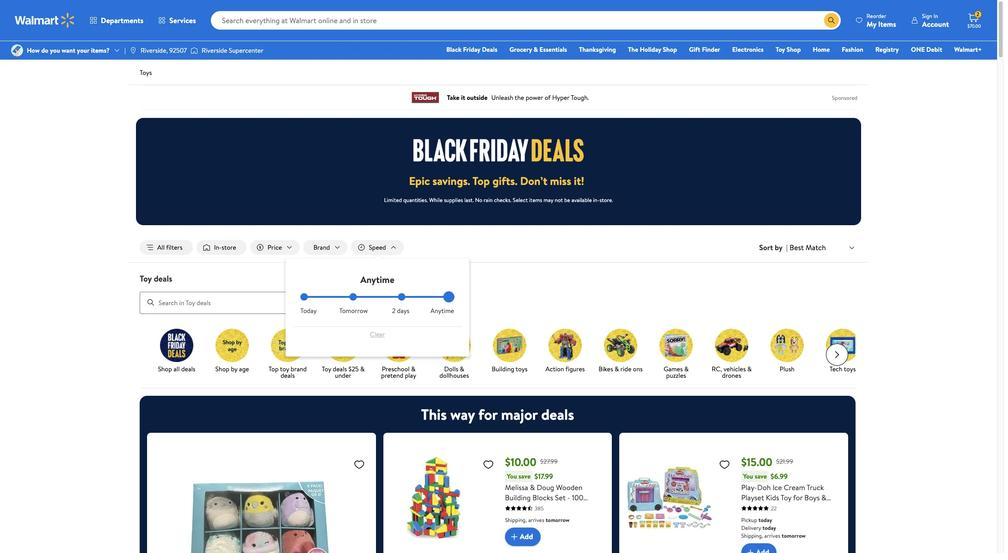 Task type: locate. For each thing, give the bounding box(es) containing it.
None radio
[[398, 294, 406, 301]]

store.
[[600, 196, 614, 204]]

1 horizontal spatial 2
[[977, 10, 980, 18]]

1 horizontal spatial blocks
[[533, 493, 554, 503]]

black friday deals
[[447, 45, 498, 54]]

shop all deals
[[158, 365, 196, 374]]

1 you from the left
[[507, 472, 517, 481]]

sign
[[923, 12, 933, 20]]

building inside you save $17.99 melissa & doug wooden building blocks set - 100 blocks in 4 colors and 9 shapes - fsc-certified materials
[[505, 493, 531, 503]]

1 horizontal spatial arrives
[[765, 532, 781, 540]]

in
[[934, 12, 939, 20]]

toy right kids at the right of page
[[781, 493, 792, 503]]

gifts.
[[493, 173, 518, 189]]

anytime down anytime option
[[431, 306, 454, 316]]

toy shop link
[[772, 44, 806, 55]]

Today radio
[[301, 294, 308, 301]]

1 horizontal spatial for
[[794, 493, 803, 503]]

colors right 4
[[542, 503, 563, 513]]

add to cart image
[[746, 547, 757, 554]]

 image
[[11, 44, 23, 56], [191, 46, 198, 55], [130, 47, 137, 54]]

you inside you save $17.99 melissa & doug wooden building blocks set - 100 blocks in 4 colors and 9 shapes - fsc-certified materials
[[507, 472, 517, 481]]

toys right tech
[[845, 365, 857, 374]]

shipping, up add to cart icon
[[742, 532, 764, 540]]

you for $15.00
[[744, 472, 754, 481]]

toy left under
[[322, 365, 332, 374]]

games & puzzles
[[664, 365, 689, 380]]

1 horizontal spatial |
[[787, 243, 788, 253]]

0 vertical spatial |
[[125, 46, 126, 55]]

1 horizontal spatial you
[[744, 472, 754, 481]]

top inside top toy brand deals
[[269, 365, 279, 374]]

0 horizontal spatial anytime
[[361, 274, 395, 286]]

services
[[169, 15, 196, 25]]

0 horizontal spatial arrives
[[529, 516, 545, 524]]

colors right 5
[[779, 513, 800, 523]]

0 vertical spatial shipping,
[[505, 516, 527, 524]]

truck
[[807, 483, 825, 493]]

building toys link
[[486, 329, 534, 374]]

toy for toy shop
[[776, 45, 786, 54]]

& left doug
[[530, 483, 535, 493]]

one debit
[[912, 45, 943, 54]]

$15.00
[[742, 454, 773, 470]]

and inside you save $6.99 play-doh ice cream truck playset kids toy for boys & girls ages 3+, includes 20 tools and 5 colors
[[760, 513, 771, 523]]

preschool & pretend play
[[381, 365, 417, 380]]

colors inside you save $17.99 melissa & doug wooden building blocks set - 100 blocks in 4 colors and 9 shapes - fsc-certified materials
[[542, 503, 563, 513]]

1 horizontal spatial toys
[[845, 365, 857, 374]]

you inside you save $6.99 play-doh ice cream truck playset kids toy for boys & girls ages 3+, includes 20 tools and 5 colors
[[744, 472, 754, 481]]

how
[[27, 46, 40, 55]]

0 horizontal spatial for
[[479, 404, 498, 425]]

toy inside toy deals $25 & under
[[322, 365, 332, 374]]

by for sort
[[775, 243, 783, 253]]

gift finder
[[690, 45, 721, 54]]

tomorrow
[[546, 516, 570, 524], [782, 532, 806, 540]]

 image for riverside supercenter
[[191, 46, 198, 55]]

rain
[[484, 196, 493, 204]]

action figures link
[[542, 329, 590, 374]]

you up melissa
[[507, 472, 517, 481]]

deals down top toy brand deals "image"
[[281, 371, 295, 380]]

& right grocery
[[534, 45, 538, 54]]

1 vertical spatial 2
[[392, 306, 396, 316]]

building down building toys image
[[492, 365, 515, 374]]

blocks up "385"
[[533, 493, 554, 503]]

by right sort
[[775, 243, 783, 253]]

filters
[[166, 243, 183, 252]]

1 vertical spatial shipping,
[[742, 532, 764, 540]]

arrives down "385"
[[529, 516, 545, 524]]

& right games
[[685, 365, 689, 374]]

shop left all
[[158, 365, 172, 374]]

1 horizontal spatial colors
[[779, 513, 800, 523]]

0 horizontal spatial colors
[[542, 503, 563, 513]]

add to cart image
[[509, 532, 520, 543]]

shipping, up add to cart image
[[505, 516, 527, 524]]

thanksgiving
[[580, 45, 617, 54]]

toy inside you save $6.99 play-doh ice cream truck playset kids toy for boys & girls ages 3+, includes 20 tools and 5 colors
[[781, 493, 792, 503]]

& inside preschool & pretend play
[[412, 365, 416, 374]]

Tomorrow radio
[[350, 294, 357, 301]]

0 vertical spatial by
[[775, 243, 783, 253]]

today
[[301, 306, 317, 316]]

top toy brand deals link
[[264, 329, 312, 381]]

1 vertical spatial -
[[530, 513, 532, 523]]

fashion
[[843, 45, 864, 54]]

2 horizontal spatial  image
[[191, 46, 198, 55]]

& right $25
[[361, 365, 365, 374]]

preschool & pretend play link
[[375, 329, 423, 381]]

& right dolls
[[460, 365, 465, 374]]

kids
[[767, 493, 780, 503]]

all filters
[[157, 243, 183, 252]]

0 horizontal spatial top
[[269, 365, 279, 374]]

services button
[[151, 9, 204, 31]]

deals left $25
[[333, 365, 347, 374]]

today
[[759, 516, 773, 524], [763, 524, 777, 532]]

toys
[[516, 365, 528, 374], [845, 365, 857, 374]]

figures
[[566, 365, 585, 374]]

shipping,
[[505, 516, 527, 524], [742, 532, 764, 540]]

& inside dolls & dollhouses
[[460, 365, 465, 374]]

shop all deals image
[[160, 329, 193, 362]]

today left 5
[[759, 516, 773, 524]]

shapes
[[505, 513, 528, 523]]

0 horizontal spatial save
[[519, 472, 531, 481]]

thanksgiving link
[[575, 44, 621, 55]]

days
[[397, 306, 410, 316]]

building
[[492, 365, 515, 374], [505, 493, 531, 503]]

best match button
[[788, 242, 858, 254]]

blocks
[[533, 493, 554, 503], [505, 503, 526, 513]]

2 left days
[[392, 306, 396, 316]]

deals up "search" image
[[154, 273, 172, 285]]

dolls and dollhouses image
[[438, 329, 471, 362]]

sign in to add to favorites list, squishmallows little plush value box - 5-5in squishmallows 1-5in fuzz a mallow walmart multicolor image
[[354, 459, 365, 471]]

1 vertical spatial top
[[269, 365, 279, 374]]

brand button
[[304, 240, 348, 255]]

sort by |
[[760, 243, 788, 253]]

0 vertical spatial -
[[568, 493, 571, 503]]

major
[[502, 404, 538, 425]]

1 horizontal spatial shipping,
[[742, 532, 764, 540]]

deals
[[154, 273, 172, 285], [181, 365, 196, 374], [333, 365, 347, 374], [281, 371, 295, 380], [542, 404, 575, 425]]

tech toys link
[[819, 329, 867, 374]]

22
[[771, 505, 777, 513]]

shop left age
[[215, 365, 230, 374]]

1 vertical spatial building
[[505, 493, 531, 503]]

1 vertical spatial |
[[787, 243, 788, 253]]

0 horizontal spatial 2
[[392, 306, 396, 316]]

departments button
[[82, 9, 151, 31]]

1 vertical spatial anytime
[[431, 306, 454, 316]]

puzzles
[[667, 371, 687, 380]]

1 vertical spatial tomorrow
[[782, 532, 806, 540]]

and left 9
[[565, 503, 576, 513]]

deals right all
[[181, 365, 196, 374]]

sort
[[760, 243, 774, 253]]

2 for 2 $70.00
[[977, 10, 980, 18]]

Walmart Site-Wide search field
[[211, 11, 841, 30]]

| left the best
[[787, 243, 788, 253]]

None range field
[[301, 296, 455, 298]]

Anytime radio
[[447, 294, 455, 301]]

search image
[[147, 299, 155, 307]]

- right "set" on the bottom of the page
[[568, 493, 571, 503]]

 image right 92507
[[191, 46, 198, 55]]

0 horizontal spatial by
[[231, 365, 238, 374]]

shop by age link
[[208, 329, 256, 374]]

1 toys from the left
[[516, 365, 528, 374]]

0 horizontal spatial  image
[[11, 44, 23, 56]]

save inside you save $6.99 play-doh ice cream truck playset kids toy for boys & girls ages 3+, includes 20 tools and 5 colors
[[755, 472, 768, 481]]

add button
[[505, 528, 541, 546]]

1 horizontal spatial  image
[[130, 47, 137, 54]]

save up 'doh' at the bottom right of the page
[[755, 472, 768, 481]]

2 inside how fast do you want your order? option group
[[392, 306, 396, 316]]

building up "shapes" at the bottom of the page
[[505, 493, 531, 503]]

1 vertical spatial by
[[231, 365, 238, 374]]

departments
[[101, 15, 144, 25]]

toy shop
[[776, 45, 802, 54]]

toys
[[140, 68, 152, 77]]

ride
[[621, 365, 632, 374]]

0 horizontal spatial toys
[[516, 365, 528, 374]]

arrives down 5
[[765, 532, 781, 540]]

arrives inside pickup today delivery today shipping, arrives tomorrow
[[765, 532, 781, 540]]

 image left how
[[11, 44, 23, 56]]

2 save from the left
[[755, 472, 768, 481]]

supplies
[[444, 196, 463, 204]]

bikes & ride ons link
[[597, 329, 645, 374]]

grocery & essentials link
[[506, 44, 572, 55]]

age
[[239, 365, 249, 374]]

by left age
[[231, 365, 238, 374]]

 image left riverside,
[[130, 47, 137, 54]]

cream
[[784, 483, 806, 493]]

save inside you save $17.99 melissa & doug wooden building blocks set - 100 blocks in 4 colors and 9 shapes - fsc-certified materials
[[519, 472, 531, 481]]

deals inside toy deals $25 & under
[[333, 365, 347, 374]]

toy for toy deals
[[140, 273, 152, 285]]

toys under 25 dollars image
[[327, 329, 360, 362]]

anytime
[[361, 274, 395, 286], [431, 306, 454, 316]]

melissa
[[505, 483, 529, 493]]

save for $15.00
[[755, 472, 768, 481]]

all filters button
[[140, 240, 193, 255]]

- left the fsc- at the bottom of the page
[[530, 513, 532, 523]]

2 toys from the left
[[845, 365, 857, 374]]

& right preschool
[[412, 365, 416, 374]]

action
[[546, 365, 565, 374]]

walmart image
[[15, 13, 75, 28]]

walmart black friday deals for days image
[[414, 139, 584, 162]]

0 vertical spatial 2
[[977, 10, 980, 18]]

toy inside search box
[[140, 273, 152, 285]]

play
[[405, 371, 417, 380]]

your
[[77, 46, 89, 55]]

save up melissa
[[519, 472, 531, 481]]

certified
[[550, 513, 579, 523]]

vehicles
[[724, 365, 746, 374]]

and left 5
[[760, 513, 771, 523]]

1 horizontal spatial and
[[760, 513, 771, 523]]

2 up '$70.00'
[[977, 10, 980, 18]]

do
[[41, 46, 48, 55]]

by inside sort and filter section element
[[775, 243, 783, 253]]

| inside sort and filter section element
[[787, 243, 788, 253]]

2 you from the left
[[744, 472, 754, 481]]

quantities.
[[404, 196, 428, 204]]

while
[[430, 196, 443, 204]]

0 horizontal spatial you
[[507, 472, 517, 481]]

miss
[[551, 173, 572, 189]]

none radio inside how fast do you want your order? option group
[[398, 294, 406, 301]]

& right vehicles
[[748, 365, 752, 374]]

| right items?
[[125, 46, 126, 55]]

0 vertical spatial top
[[473, 173, 490, 189]]

toy right electronics on the right top of the page
[[776, 45, 786, 54]]

grocery
[[510, 45, 532, 54]]

1 vertical spatial for
[[794, 493, 803, 503]]

top left toy
[[269, 365, 279, 374]]

supercenter
[[229, 46, 264, 55]]

you up play-
[[744, 472, 754, 481]]

0 horizontal spatial tomorrow
[[546, 516, 570, 524]]

1 horizontal spatial anytime
[[431, 306, 454, 316]]

0 horizontal spatial and
[[565, 503, 576, 513]]

for left boys
[[794, 493, 803, 503]]

1 save from the left
[[519, 472, 531, 481]]

sign in to add to favorites list, melissa & doug wooden building blocks set - 100 blocks in 4 colors and 9 shapes - fsc-certified materials image
[[483, 459, 494, 471]]

0 horizontal spatial shipping,
[[505, 516, 527, 524]]

1 horizontal spatial tomorrow
[[782, 532, 806, 540]]

1 horizontal spatial by
[[775, 243, 783, 253]]

best match
[[790, 242, 827, 253]]

search icon image
[[828, 17, 836, 24]]

1 horizontal spatial save
[[755, 472, 768, 481]]

Search search field
[[211, 11, 841, 30]]

you for $10.00
[[507, 472, 517, 481]]

top toy brand deals image
[[271, 329, 305, 362]]

toy up "search" image
[[140, 273, 152, 285]]

1 vertical spatial arrives
[[765, 532, 781, 540]]

& right boys
[[822, 493, 827, 503]]

0 vertical spatial building
[[492, 365, 515, 374]]

for
[[479, 404, 498, 425], [794, 493, 803, 503]]

top up no
[[473, 173, 490, 189]]

2 inside 2 $70.00
[[977, 10, 980, 18]]

blocks left in
[[505, 503, 526, 513]]

anytime up how fast do you want your order? option group
[[361, 274, 395, 286]]

deals right major
[[542, 404, 575, 425]]

black
[[447, 45, 462, 54]]

toys down building toys image
[[516, 365, 528, 374]]

gift
[[690, 45, 701, 54]]

dolls & dollhouses link
[[430, 329, 479, 381]]

deals inside toy deals search box
[[154, 273, 172, 285]]

for right way
[[479, 404, 498, 425]]

games
[[664, 365, 683, 374]]

$70.00
[[968, 23, 982, 29]]



Task type: describe. For each thing, give the bounding box(es) containing it.
shop all deals link
[[153, 329, 201, 374]]

want
[[62, 46, 75, 55]]

action figures image
[[549, 329, 582, 362]]

riverside,
[[141, 46, 168, 55]]

by for shop
[[231, 365, 238, 374]]

0 vertical spatial for
[[479, 404, 498, 425]]

100
[[573, 493, 584, 503]]

brand
[[314, 243, 330, 252]]

tech toys image
[[827, 329, 860, 362]]

match
[[806, 242, 827, 253]]

sign in account
[[923, 12, 950, 29]]

includes
[[788, 503, 814, 513]]

rc,
[[712, 365, 723, 374]]

in-store button
[[197, 240, 247, 255]]

9
[[578, 503, 582, 513]]

rc, vehicles & drones
[[712, 365, 752, 380]]

don't
[[521, 173, 548, 189]]

sign in to add to favorites list, play-doh ice cream truck playset kids toy for boys & girls ages 3+, includes 20 tools and 5 colors image
[[720, 459, 731, 471]]

0 vertical spatial tomorrow
[[546, 516, 570, 524]]

riverside, 92507
[[141, 46, 187, 55]]

and inside you save $17.99 melissa & doug wooden building blocks set - 100 blocks in 4 colors and 9 shapes - fsc-certified materials
[[565, 503, 576, 513]]

building toys
[[492, 365, 528, 374]]

& inside games & puzzles
[[685, 365, 689, 374]]

toy deals $25 & under link
[[319, 329, 368, 381]]

save for $10.00
[[519, 472, 531, 481]]

limited quantities. while supplies last. no rain checks. select items may not be available in-store.
[[384, 196, 614, 204]]

deals inside top toy brand deals
[[281, 371, 295, 380]]

action figures
[[546, 365, 585, 374]]

ride-on toys image
[[605, 329, 638, 362]]

no
[[475, 196, 483, 204]]

colors inside you save $6.99 play-doh ice cream truck playset kids toy for boys & girls ages 3+, includes 20 tools and 5 colors
[[779, 513, 800, 523]]

shop right holiday
[[663, 45, 678, 54]]

$15.00 $21.99
[[742, 454, 794, 470]]

set
[[555, 493, 566, 503]]

friday
[[463, 45, 481, 54]]

price button
[[250, 240, 300, 255]]

plush link
[[764, 329, 812, 374]]

electronics link
[[729, 44, 768, 55]]

fashion link
[[838, 44, 868, 55]]

preschool toys image
[[382, 329, 416, 362]]

0 vertical spatial arrives
[[529, 516, 545, 524]]

4
[[535, 503, 540, 513]]

1 horizontal spatial top
[[473, 173, 490, 189]]

items
[[530, 196, 543, 204]]

tomorrow
[[340, 306, 368, 316]]

pickup
[[742, 516, 758, 524]]

how fast do you want your order? option group
[[301, 294, 455, 316]]

ons
[[634, 365, 643, 374]]

2 for 2 days
[[392, 306, 396, 316]]

Search in Toy deals search field
[[140, 292, 419, 314]]

building toys image
[[493, 329, 527, 362]]

today down 5
[[763, 524, 777, 532]]

deals inside shop all deals link
[[181, 365, 196, 374]]

available
[[572, 196, 592, 204]]

preschool
[[382, 365, 410, 374]]

$10.00
[[505, 454, 537, 470]]

fsc-
[[534, 513, 550, 523]]

epic savings. top gifts. don't miss it!
[[409, 173, 585, 189]]

& inside rc, vehicles & drones
[[748, 365, 752, 374]]

not
[[555, 196, 563, 204]]

this way for major deals
[[421, 404, 575, 425]]

0 vertical spatial anytime
[[361, 274, 395, 286]]

3+,
[[776, 503, 786, 513]]

you
[[50, 46, 60, 55]]

plush toys image
[[771, 329, 804, 362]]

holiday
[[640, 45, 662, 54]]

shipping, inside pickup today delivery today shipping, arrives tomorrow
[[742, 532, 764, 540]]

one
[[912, 45, 926, 54]]

electronics
[[733, 45, 764, 54]]

Toy deals search field
[[129, 273, 869, 314]]

bikes
[[599, 365, 614, 374]]

home link
[[809, 44, 835, 55]]

games and puzzles image
[[660, 329, 693, 362]]

 image for riverside, 92507
[[130, 47, 137, 54]]

toys for building toys
[[516, 365, 528, 374]]

385
[[535, 505, 544, 513]]

under
[[335, 371, 352, 380]]

tomorrow inside pickup today delivery today shipping, arrives tomorrow
[[782, 532, 806, 540]]

radio-controlled, vehicles and drones image
[[716, 329, 749, 362]]

items
[[879, 19, 897, 29]]

essentials
[[540, 45, 567, 54]]

anytime inside how fast do you want your order? option group
[[431, 306, 454, 316]]

sort and filter section element
[[129, 233, 869, 263]]

speed
[[369, 243, 386, 252]]

grocery & essentials
[[510, 45, 567, 54]]

in-
[[214, 243, 222, 252]]

account
[[923, 19, 950, 29]]

reorder
[[867, 12, 887, 20]]

0 horizontal spatial -
[[530, 513, 532, 523]]

debit
[[927, 45, 943, 54]]

$6.99
[[771, 472, 789, 482]]

black friday deals link
[[443, 44, 502, 55]]

tech toys
[[830, 365, 857, 374]]

shop left the home
[[787, 45, 802, 54]]

clear
[[370, 330, 385, 339]]

5
[[773, 513, 777, 523]]

the holiday shop
[[629, 45, 678, 54]]

reorder my items
[[867, 12, 897, 29]]

price
[[268, 243, 282, 252]]

shop by age
[[215, 365, 249, 374]]

way
[[451, 404, 475, 425]]

best
[[790, 242, 805, 253]]

it!
[[574, 173, 585, 189]]

$17.99
[[535, 472, 554, 482]]

& inside toy deals $25 & under
[[361, 365, 365, 374]]

& left ride
[[615, 365, 619, 374]]

& inside you save $17.99 melissa & doug wooden building blocks set - 100 blocks in 4 colors and 9 shapes - fsc-certified materials
[[530, 483, 535, 493]]

tools
[[742, 513, 758, 523]]

1 horizontal spatial -
[[568, 493, 571, 503]]

home
[[814, 45, 831, 54]]

my
[[867, 19, 877, 29]]

shop by age image
[[216, 329, 249, 362]]

 image for how do you want your items?
[[11, 44, 23, 56]]

& inside you save $6.99 play-doh ice cream truck playset kids toy for boys & girls ages 3+, includes 20 tools and 5 colors
[[822, 493, 827, 503]]

deals
[[482, 45, 498, 54]]

the holiday shop link
[[624, 44, 682, 55]]

registry link
[[872, 44, 904, 55]]

pretend
[[381, 371, 404, 380]]

walmart+
[[955, 45, 983, 54]]

20
[[816, 503, 824, 513]]

toy for toy deals $25 & under
[[322, 365, 332, 374]]

drones
[[723, 371, 742, 380]]

0 horizontal spatial blocks
[[505, 503, 526, 513]]

for inside you save $6.99 play-doh ice cream truck playset kids toy for boys & girls ages 3+, includes 20 tools and 5 colors
[[794, 493, 803, 503]]

0 horizontal spatial |
[[125, 46, 126, 55]]

next slide for chipmodulewithimages list image
[[827, 344, 849, 366]]

plush
[[780, 365, 795, 374]]

dolls
[[445, 365, 459, 374]]

toys for tech toys
[[845, 365, 857, 374]]

this
[[421, 404, 447, 425]]



Task type: vqa. For each thing, say whether or not it's contained in the screenshot.
accurate
no



